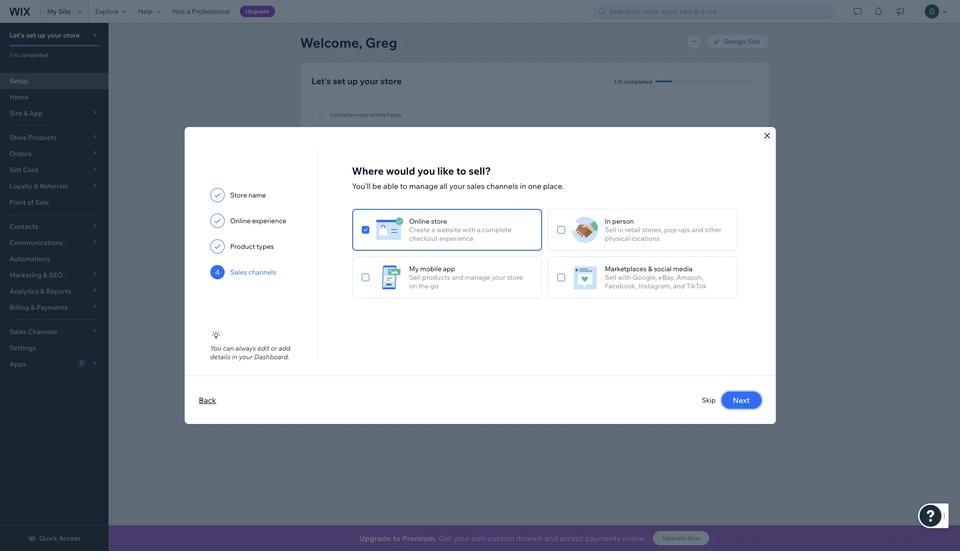 Task type: locate. For each thing, give the bounding box(es) containing it.
0 vertical spatial experience
[[252, 217, 286, 225]]

1 vertical spatial let's
[[312, 76, 331, 87]]

in left retail
[[618, 226, 624, 234]]

site up started
[[732, 266, 745, 274]]

with left google,
[[618, 273, 631, 282]]

2 vertical spatial let's
[[506, 176, 521, 185]]

0 horizontal spatial let's set up your store
[[10, 31, 80, 40]]

1 horizontal spatial let's
[[312, 76, 331, 87]]

you
[[210, 344, 222, 353]]

design down set up shipping
[[709, 266, 731, 274]]

get right premium.
[[439, 534, 452, 543]]

1 vertical spatial manage
[[465, 273, 490, 282]]

0 vertical spatial my
[[47, 7, 57, 16]]

setup
[[10, 77, 28, 85]]

premium.
[[402, 534, 437, 543]]

upgrade left premium.
[[359, 534, 391, 543]]

to right able
[[400, 181, 408, 191]]

website inside online store create a website with a complete checkout experience
[[437, 226, 461, 234]]

set
[[330, 212, 341, 221], [691, 212, 701, 221], [330, 239, 341, 248], [693, 239, 704, 248]]

0 horizontal spatial completed
[[19, 51, 48, 59]]

experience
[[252, 217, 286, 225], [440, 234, 474, 243]]

by
[[363, 292, 371, 301]]

0 vertical spatial up
[[703, 212, 712, 221]]

channels left go
[[487, 181, 518, 191]]

manage down you
[[409, 181, 438, 191]]

domain up find your perfect domain and secure it in a few clicks.
[[389, 135, 413, 143]]

my inside the my mobile app sell products and manage your store on the go
[[409, 265, 419, 273]]

upgrade left now
[[663, 535, 687, 542]]

2 horizontal spatial get
[[708, 292, 719, 301]]

online up checkout
[[409, 217, 430, 226]]

1 horizontal spatial 1/6
[[614, 78, 623, 85]]

custom right own on the bottom
[[488, 534, 515, 543]]

1 horizontal spatial channels
[[487, 181, 518, 191]]

0 horizontal spatial custom
[[364, 135, 388, 143]]

let's set up your store
[[10, 31, 80, 40], [312, 76, 402, 87]]

website up the get found by customers on google
[[369, 266, 393, 274]]

design site link
[[707, 34, 769, 49]]

set up the "setup"
[[26, 31, 36, 40]]

1 vertical spatial with
[[618, 273, 631, 282]]

one
[[528, 181, 542, 191]]

set up shipping button
[[685, 236, 753, 251]]

and inside the my mobile app sell products and manage your store on the go
[[452, 273, 464, 282]]

1 horizontal spatial custom
[[488, 534, 515, 543]]

1 horizontal spatial online
[[409, 217, 430, 226]]

get found by customers on google
[[330, 292, 439, 301]]

0 horizontal spatial website
[[369, 266, 393, 274]]

in inside you can always edit or add details in your dashboard.
[[232, 353, 238, 362]]

let's go button
[[497, 173, 540, 188]]

let's left go
[[506, 176, 521, 185]]

design up 'found'
[[330, 266, 352, 274]]

your inside the my mobile app sell products and manage your store on the go
[[492, 273, 506, 282]]

up
[[703, 212, 712, 221], [706, 239, 715, 248]]

0 vertical spatial custom
[[364, 135, 388, 143]]

settings link
[[0, 340, 109, 356]]

get left started
[[708, 292, 719, 301]]

and left delivery
[[381, 239, 392, 248]]

design down search for tools, apps, help & more... field
[[724, 37, 746, 46]]

let's set up your store down "my site"
[[10, 31, 80, 40]]

up up "setup" link on the top of page
[[37, 31, 46, 40]]

my site
[[47, 7, 71, 16]]

1 horizontal spatial let's set up your store
[[312, 76, 402, 87]]

my for my mobile app sell products and manage your store on the go
[[409, 265, 419, 273]]

1 vertical spatial site
[[748, 37, 760, 46]]

1 horizontal spatial set
[[333, 76, 346, 87]]

site down search for tools, apps, help & more... field
[[748, 37, 760, 46]]

clicks.
[[476, 157, 495, 166]]

up inside sidebar element
[[37, 31, 46, 40]]

quick
[[39, 534, 57, 543]]

0 horizontal spatial 1/6 completed
[[10, 51, 48, 59]]

like
[[438, 165, 454, 177]]

upgrade inside button
[[663, 535, 687, 542]]

1 horizontal spatial with
[[618, 273, 631, 282]]

2 vertical spatial site
[[732, 266, 745, 274]]

in right details
[[232, 353, 238, 362]]

up up update
[[348, 76, 358, 87]]

methods
[[381, 212, 409, 221]]

website
[[437, 226, 461, 234], [369, 266, 393, 274]]

get inside button
[[708, 292, 719, 301]]

let's up update
[[312, 76, 331, 87]]

sell left products
[[409, 273, 421, 282]]

on left the
[[409, 282, 417, 291]]

set
[[26, 31, 36, 40], [333, 76, 346, 87]]

payment
[[352, 212, 380, 221]]

design inside design site link
[[724, 37, 746, 46]]

complete
[[483, 226, 512, 234]]

1 vertical spatial website
[[369, 266, 393, 274]]

set for set up payments
[[691, 212, 701, 221]]

manage right app
[[465, 273, 490, 282]]

let's inside sidebar element
[[10, 31, 25, 40]]

1 horizontal spatial site
[[732, 266, 745, 274]]

and inside marketplaces & social media sell with google, ebay, amazon, facebook, instagram, and tiktok
[[674, 282, 685, 291]]

your inside where would you like to sell? you'll be able to manage all your sales channels in one place.
[[450, 181, 465, 191]]

let's set up your store up update your store type in the left of the page
[[312, 76, 402, 87]]

0 vertical spatial 1/6
[[10, 51, 18, 59]]

upgrade for upgrade to premium. get your own custom domain and accept payments online.
[[359, 534, 391, 543]]

sell left retail
[[605, 226, 617, 234]]

online
[[230, 217, 251, 225], [409, 217, 430, 226]]

0 vertical spatial on
[[409, 282, 417, 291]]

up down other
[[706, 239, 715, 248]]

1 vertical spatial experience
[[440, 234, 474, 243]]

always
[[236, 344, 256, 353]]

sell
[[605, 226, 617, 234], [409, 273, 421, 282], [605, 273, 617, 282]]

0 horizontal spatial 1/6
[[10, 51, 18, 59]]

own
[[471, 534, 486, 543]]

name
[[249, 191, 266, 200]]

0 horizontal spatial site
[[58, 7, 71, 16]]

0 horizontal spatial set
[[26, 31, 36, 40]]

payments
[[714, 212, 745, 221]]

and right products
[[452, 273, 464, 282]]

design site
[[724, 37, 760, 46], [709, 266, 745, 274]]

1 vertical spatial let's set up your store
[[312, 76, 402, 87]]

1 horizontal spatial my
[[409, 265, 419, 273]]

0 vertical spatial to
[[457, 165, 467, 177]]

1 horizontal spatial website
[[437, 226, 461, 234]]

1 vertical spatial channels
[[249, 268, 276, 277]]

domain for custom
[[389, 135, 413, 143]]

set up update
[[333, 76, 346, 87]]

your inside sidebar element
[[47, 31, 62, 40]]

you can always edit or add details in your dashboard.
[[210, 344, 291, 362]]

amazon,
[[677, 273, 704, 282]]

few
[[463, 157, 475, 166]]

site left explore
[[58, 7, 71, 16]]

shipping
[[716, 239, 745, 248]]

in inside where would you like to sell? you'll be able to manage all your sales channels in one place.
[[520, 181, 527, 191]]

google,
[[633, 273, 657, 282]]

1 vertical spatial 1/6 completed
[[614, 78, 653, 85]]

design site button
[[700, 263, 753, 277]]

set up shipping
[[693, 239, 745, 248]]

facebook,
[[605, 282, 637, 291]]

to right the like
[[457, 165, 467, 177]]

up left the payment
[[342, 212, 351, 221]]

0 horizontal spatial get
[[330, 292, 342, 301]]

get left 'found'
[[330, 292, 342, 301]]

design site down search for tools, apps, help & more... field
[[724, 37, 760, 46]]

with left complete
[[463, 226, 476, 234]]

0 horizontal spatial my
[[47, 7, 57, 16]]

experience up app
[[440, 234, 474, 243]]

custom up perfect
[[364, 135, 388, 143]]

set up payments button
[[682, 210, 753, 224]]

1 vertical spatial completed
[[624, 78, 653, 85]]

1 vertical spatial on
[[407, 292, 414, 301]]

domain right perfect
[[385, 157, 408, 166]]

set for set up shipping
[[693, 239, 704, 248]]

secure
[[423, 157, 444, 166]]

0 vertical spatial website
[[437, 226, 461, 234]]

home
[[10, 93, 28, 101]]

my
[[47, 7, 57, 16], [409, 265, 419, 273]]

access
[[59, 534, 81, 543]]

and right ups
[[692, 226, 704, 234]]

channels right sales
[[249, 268, 276, 277]]

let's up the "setup"
[[10, 31, 25, 40]]

to left premium.
[[393, 534, 401, 543]]

0 horizontal spatial channels
[[249, 268, 276, 277]]

ups
[[679, 226, 691, 234]]

add
[[279, 344, 291, 353]]

sell left google,
[[605, 273, 617, 282]]

a right hire
[[187, 7, 190, 16]]

sales
[[230, 268, 247, 277]]

channels inside where would you like to sell? you'll be able to manage all your sales channels in one place.
[[487, 181, 518, 191]]

4
[[215, 268, 220, 277]]

all
[[440, 181, 448, 191]]

and left secure
[[410, 157, 422, 166]]

settings
[[10, 344, 36, 352]]

site inside design site link
[[748, 37, 760, 46]]

and left tiktok
[[674, 282, 685, 291]]

in left one
[[520, 181, 527, 191]]

2 horizontal spatial let's
[[506, 176, 521, 185]]

1/6
[[10, 51, 18, 59], [614, 78, 623, 85]]

1/6 completed inside sidebar element
[[10, 51, 48, 59]]

0 vertical spatial completed
[[19, 51, 48, 59]]

on
[[409, 282, 417, 291], [407, 292, 414, 301]]

1 vertical spatial my
[[409, 265, 419, 273]]

with inside marketplaces & social media sell with google, ebay, amazon, facebook, instagram, and tiktok
[[618, 273, 631, 282]]

website right create
[[437, 226, 461, 234]]

up for payments
[[703, 212, 712, 221]]

up
[[37, 31, 46, 40], [348, 76, 358, 87], [342, 212, 351, 221], [342, 239, 351, 248]]

a right create
[[432, 226, 435, 234]]

your
[[47, 31, 62, 40], [360, 76, 379, 87], [355, 110, 369, 119], [345, 157, 359, 166], [450, 181, 465, 191], [354, 266, 367, 274], [492, 273, 506, 282], [239, 353, 253, 362], [454, 534, 470, 543]]

0 horizontal spatial with
[[463, 226, 476, 234]]

2 horizontal spatial site
[[748, 37, 760, 46]]

let's go
[[506, 176, 532, 185]]

1 vertical spatial design site
[[709, 266, 745, 274]]

0 vertical spatial let's
[[10, 31, 25, 40]]

1 vertical spatial up
[[706, 239, 715, 248]]

None checkbox
[[548, 209, 738, 251]]

your inside you can always edit or add details in your dashboard.
[[239, 353, 253, 362]]

upgrade button
[[240, 6, 275, 17]]

greg
[[366, 34, 398, 51]]

0 vertical spatial domain
[[389, 135, 413, 143]]

1 vertical spatial domain
[[385, 157, 408, 166]]

1 horizontal spatial upgrade
[[359, 534, 391, 543]]

store
[[63, 31, 80, 40], [381, 76, 402, 87], [370, 110, 386, 119], [431, 217, 447, 226], [507, 273, 523, 282]]

back
[[199, 396, 216, 405]]

0 vertical spatial manage
[[409, 181, 438, 191]]

manage
[[409, 181, 438, 191], [465, 273, 490, 282]]

set inside sidebar element
[[26, 31, 36, 40]]

0 vertical spatial set
[[26, 31, 36, 40]]

welcome, greg
[[300, 34, 398, 51]]

0 vertical spatial with
[[463, 226, 476, 234]]

online down store
[[230, 217, 251, 225]]

domain left accept at the right
[[516, 534, 543, 543]]

hire a professional link
[[167, 0, 236, 23]]

1 horizontal spatial manage
[[465, 273, 490, 282]]

set for set up payment methods
[[330, 212, 341, 221]]

up left "shipping"
[[342, 239, 351, 248]]

upgrade right 'professional'
[[246, 8, 269, 15]]

0 vertical spatial let's set up your store
[[10, 31, 80, 40]]

up up other
[[703, 212, 712, 221]]

0 horizontal spatial online
[[230, 217, 251, 225]]

custom
[[364, 135, 388, 143], [488, 534, 515, 543]]

1 horizontal spatial completed
[[624, 78, 653, 85]]

domain
[[389, 135, 413, 143], [385, 157, 408, 166], [516, 534, 543, 543]]

automations link
[[0, 251, 109, 267]]

0 horizontal spatial upgrade
[[246, 8, 269, 15]]

online inside online store create a website with a complete checkout experience
[[409, 217, 430, 226]]

experience up types on the top left of the page
[[252, 217, 286, 225]]

2 horizontal spatial upgrade
[[663, 535, 687, 542]]

would
[[386, 165, 415, 177]]

0 vertical spatial 1/6 completed
[[10, 51, 48, 59]]

None checkbox
[[352, 209, 542, 251], [352, 257, 542, 299], [548, 257, 738, 299], [352, 209, 542, 251], [352, 257, 542, 299], [548, 257, 738, 299]]

on left google
[[407, 292, 414, 301]]

1 horizontal spatial experience
[[440, 234, 474, 243]]

0 horizontal spatial manage
[[409, 181, 438, 191]]

with inside online store create a website with a complete checkout experience
[[463, 226, 476, 234]]

0 horizontal spatial let's
[[10, 31, 25, 40]]

design site up get started
[[709, 266, 745, 274]]

1 vertical spatial to
[[400, 181, 408, 191]]

you
[[418, 165, 435, 177]]

0 vertical spatial channels
[[487, 181, 518, 191]]

upgrade inside button
[[246, 8, 269, 15]]

quick access
[[39, 534, 81, 543]]



Task type: describe. For each thing, give the bounding box(es) containing it.
domain for perfect
[[385, 157, 408, 166]]

&
[[648, 265, 653, 273]]

update
[[330, 110, 353, 119]]

online experience
[[230, 217, 286, 225]]

2 vertical spatial domain
[[516, 534, 543, 543]]

app
[[443, 265, 455, 273]]

let's inside button
[[506, 176, 521, 185]]

a right connect
[[359, 135, 363, 143]]

set up payment methods
[[330, 212, 409, 221]]

it
[[445, 157, 450, 166]]

experience inside online store create a website with a complete checkout experience
[[440, 234, 474, 243]]

and left accept at the right
[[545, 534, 558, 543]]

none checkbox containing in person
[[548, 209, 738, 251]]

online for online store create a website with a complete checkout experience
[[409, 217, 430, 226]]

get started
[[708, 292, 745, 301]]

upgrade for upgrade now
[[663, 535, 687, 542]]

get started button
[[699, 290, 753, 304]]

help button
[[132, 0, 167, 23]]

e.g., mystunningwebsite.com field
[[342, 174, 487, 187]]

sell inside in person sell in retail stores, pop-ups and other physical locations
[[605, 226, 617, 234]]

1 horizontal spatial 1/6 completed
[[614, 78, 653, 85]]

hire a professional
[[172, 7, 230, 16]]

a left few
[[458, 157, 462, 166]]

product
[[230, 242, 255, 251]]

and inside in person sell in retail stores, pop-ups and other physical locations
[[692, 226, 704, 234]]

where would you like to sell? you'll be able to manage all your sales channels in one place.
[[352, 165, 564, 191]]

1 vertical spatial custom
[[488, 534, 515, 543]]

other
[[705, 226, 722, 234]]

checkout
[[409, 234, 438, 243]]

connect
[[330, 135, 357, 143]]

2 vertical spatial to
[[393, 534, 401, 543]]

0 horizontal spatial experience
[[252, 217, 286, 225]]

on inside the my mobile app sell products and manage your store on the go
[[409, 282, 417, 291]]

help
[[138, 7, 153, 16]]

welcome,
[[300, 34, 363, 51]]

a left complete
[[477, 226, 481, 234]]

get for get found by customers on google
[[330, 292, 342, 301]]

connect a custom domain
[[330, 135, 413, 143]]

store inside the my mobile app sell products and manage your store on the go
[[507, 273, 523, 282]]

design your website
[[330, 266, 393, 274]]

1 vertical spatial 1/6
[[614, 78, 623, 85]]

0 vertical spatial site
[[58, 7, 71, 16]]

upgrade now
[[663, 535, 700, 542]]

set up payments
[[691, 212, 745, 221]]

skip
[[702, 396, 716, 405]]

hire
[[172, 7, 185, 16]]

product types
[[230, 242, 274, 251]]

manage inside the my mobile app sell products and manage your store on the go
[[465, 273, 490, 282]]

store inside online store create a website with a complete checkout experience
[[431, 217, 447, 226]]

professional
[[192, 7, 230, 16]]

in right it
[[451, 157, 457, 166]]

set for set up shipping and delivery
[[330, 239, 341, 248]]

let's set up your store inside sidebar element
[[10, 31, 80, 40]]

with for sell
[[618, 273, 631, 282]]

quick access button
[[28, 534, 81, 543]]

create
[[409, 226, 430, 234]]

store name
[[230, 191, 266, 200]]

be
[[373, 181, 382, 191]]

site inside design site button
[[732, 266, 745, 274]]

marketplaces
[[605, 265, 647, 273]]

upgrade now button
[[654, 532, 710, 546]]

point
[[10, 198, 26, 207]]

online for online experience
[[230, 217, 251, 225]]

upgrade for upgrade
[[246, 8, 269, 15]]

setup link
[[0, 73, 109, 89]]

customers
[[372, 292, 405, 301]]

get for get started
[[708, 292, 719, 301]]

completed inside sidebar element
[[19, 51, 48, 59]]

started
[[721, 292, 745, 301]]

sell inside the my mobile app sell products and manage your store on the go
[[409, 273, 421, 282]]

store inside sidebar element
[[63, 31, 80, 40]]

marketplaces & social media sell with google, ebay, amazon, facebook, instagram, and tiktok
[[605, 265, 707, 291]]

upgrade to premium. get your own custom domain and accept payments online.
[[359, 534, 646, 543]]

my for my site
[[47, 7, 57, 16]]

sales
[[467, 181, 485, 191]]

1/6 inside sidebar element
[[10, 51, 18, 59]]

Search for tools, apps, help & more... field
[[607, 5, 830, 18]]

you'll
[[352, 181, 371, 191]]

of
[[27, 198, 34, 207]]

sell inside marketplaces & social media sell with google, ebay, amazon, facebook, instagram, and tiktok
[[605, 273, 617, 282]]

back button
[[199, 395, 216, 406]]

find
[[330, 157, 344, 166]]

automations
[[10, 255, 50, 263]]

details
[[210, 353, 231, 362]]

accept
[[560, 534, 584, 543]]

online.
[[623, 534, 646, 543]]

sidebar element
[[0, 23, 109, 552]]

types
[[257, 242, 274, 251]]

in inside in person sell in retail stores, pop-ups and other physical locations
[[618, 226, 624, 234]]

retail
[[625, 226, 641, 234]]

sale
[[35, 198, 49, 207]]

design inside design site button
[[709, 266, 731, 274]]

or
[[271, 344, 277, 353]]

google
[[416, 292, 439, 301]]

next
[[733, 396, 750, 405]]

0 vertical spatial design site
[[724, 37, 760, 46]]

up for shipping
[[706, 239, 715, 248]]

in
[[605, 217, 611, 226]]

home link
[[0, 89, 109, 105]]

person
[[613, 217, 634, 226]]

where
[[352, 165, 384, 177]]

stores,
[[642, 226, 663, 234]]

pop-
[[665, 226, 679, 234]]

point of sale
[[10, 198, 49, 207]]

sell?
[[469, 165, 491, 177]]

1 horizontal spatial get
[[439, 534, 452, 543]]

physical
[[605, 234, 630, 243]]

in person sell in retail stores, pop-ups and other physical locations
[[605, 217, 722, 243]]

next button
[[722, 392, 762, 409]]

online store create a website with a complete checkout experience
[[409, 217, 512, 243]]

place.
[[543, 181, 564, 191]]

set up shipping and delivery
[[330, 239, 418, 248]]

ebay,
[[659, 273, 675, 282]]

design site inside button
[[709, 266, 745, 274]]

point of sale link
[[0, 194, 109, 211]]

manage inside where would you like to sell? you'll be able to manage all your sales channels in one place.
[[409, 181, 438, 191]]

with for website
[[463, 226, 476, 234]]

able
[[383, 181, 399, 191]]

1 vertical spatial set
[[333, 76, 346, 87]]

edit
[[258, 344, 269, 353]]

social
[[654, 265, 672, 273]]

products
[[422, 273, 450, 282]]

mobile
[[420, 265, 442, 273]]



Task type: vqa. For each thing, say whether or not it's contained in the screenshot.
the Explore at top left
yes



